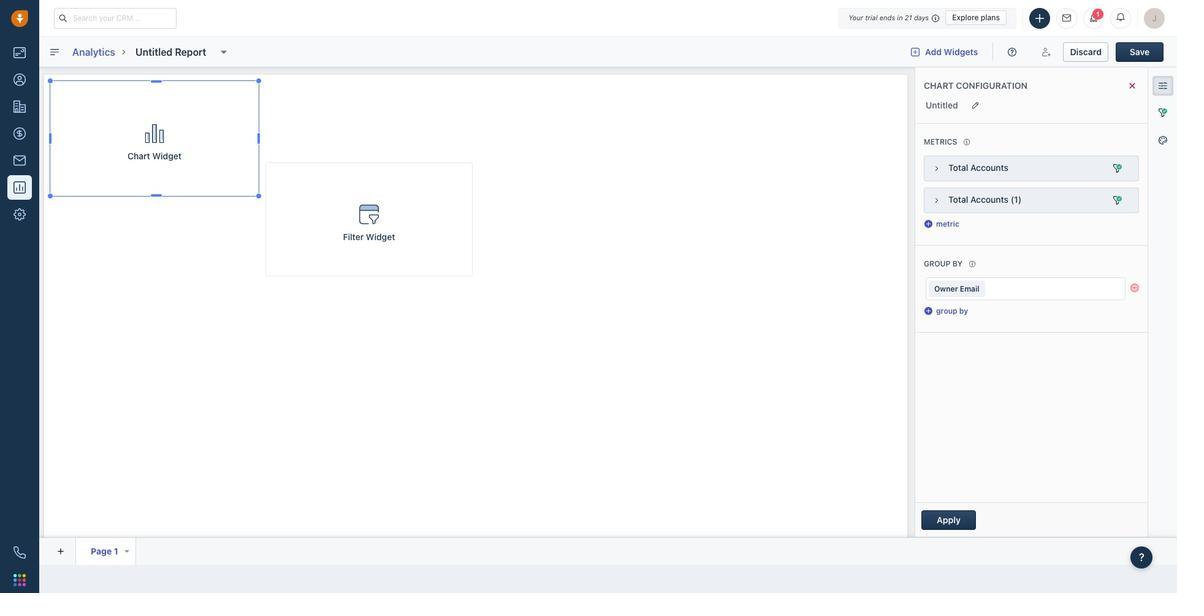 Task type: locate. For each thing, give the bounding box(es) containing it.
in
[[898, 13, 903, 21]]

explore
[[953, 13, 979, 22]]

explore plans link
[[946, 10, 1007, 25]]

phone element
[[7, 541, 32, 566]]

plans
[[981, 13, 1001, 22]]

freshworks switcher image
[[13, 575, 26, 587]]



Task type: vqa. For each thing, say whether or not it's contained in the screenshot.
Search your CRM... text box
yes



Task type: describe. For each thing, give the bounding box(es) containing it.
your trial ends in 21 days
[[849, 13, 930, 21]]

your
[[849, 13, 864, 21]]

phone image
[[13, 547, 26, 560]]

21
[[905, 13, 913, 21]]

1 link
[[1084, 8, 1105, 29]]

Search your CRM... text field
[[54, 8, 177, 29]]

ends
[[880, 13, 896, 21]]

days
[[915, 13, 930, 21]]

trial
[[866, 13, 878, 21]]

explore plans
[[953, 13, 1001, 22]]

1
[[1097, 10, 1101, 17]]



